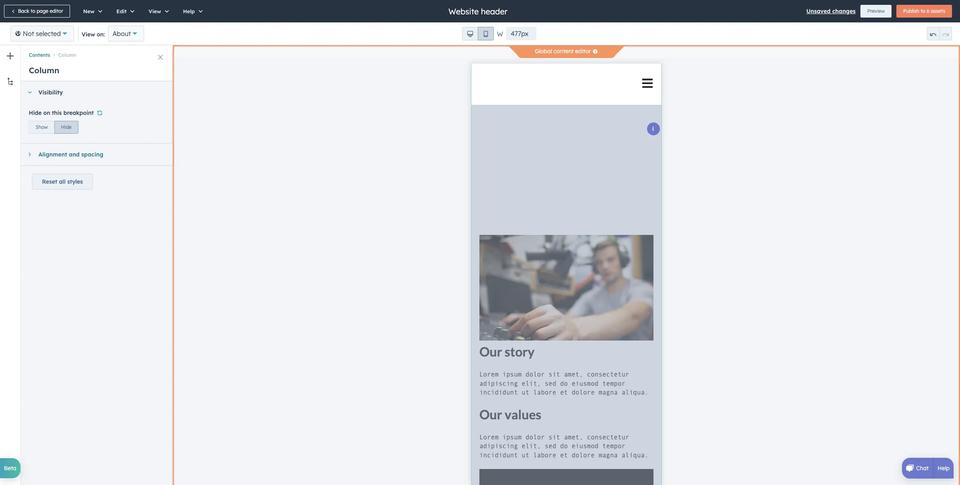 Task type: locate. For each thing, give the bounding box(es) containing it.
back to page editor
[[18, 8, 63, 14]]

0 horizontal spatial help
[[183, 8, 195, 14]]

1 vertical spatial view
[[82, 31, 95, 38]]

view
[[149, 8, 161, 14], [82, 31, 95, 38]]

publish
[[903, 8, 920, 14]]

help button
[[175, 0, 209, 22]]

column down contents 'button'
[[29, 65, 59, 75]]

page
[[37, 8, 48, 14]]

editor right the page
[[50, 8, 63, 14]]

1 vertical spatial column
[[29, 65, 59, 75]]

and
[[69, 151, 80, 158]]

back to page editor button
[[4, 5, 70, 18]]

0 vertical spatial help
[[183, 8, 195, 14]]

unsaved changes button
[[807, 6, 856, 16], [807, 6, 856, 16]]

0 horizontal spatial view
[[82, 31, 95, 38]]

assets
[[931, 8, 946, 14]]

to for publish
[[921, 8, 926, 14]]

preview button
[[861, 5, 892, 18]]

hide
[[29, 109, 42, 116], [61, 124, 72, 130]]

beta button
[[0, 458, 20, 478]]

1 vertical spatial help
[[938, 465, 950, 472]]

None text field
[[507, 27, 537, 40]]

0 vertical spatial hide
[[29, 109, 42, 116]]

close image
[[158, 55, 163, 60]]

1 vertical spatial hide
[[61, 124, 72, 130]]

to right back
[[31, 8, 35, 14]]

new button
[[75, 0, 108, 22]]

view for view on:
[[82, 31, 95, 38]]

show button
[[29, 121, 55, 134]]

help inside "button"
[[183, 8, 195, 14]]

chat
[[916, 465, 929, 472]]

not selected
[[23, 30, 61, 38]]

selected
[[36, 30, 61, 38]]

to left 6
[[921, 8, 926, 14]]

about button
[[108, 26, 144, 42]]

view inside button
[[149, 8, 161, 14]]

1 horizontal spatial to
[[921, 8, 926, 14]]

hide on this breakpoint
[[29, 109, 94, 116]]

back
[[18, 8, 29, 14]]

hide down hide on this breakpoint
[[61, 124, 72, 130]]

1 vertical spatial editor
[[575, 48, 591, 55]]

new
[[83, 8, 95, 14]]

editor
[[50, 8, 63, 14], [575, 48, 591, 55]]

view for view
[[149, 8, 161, 14]]

reset all styles
[[42, 178, 83, 185]]

caret image
[[29, 152, 31, 157]]

0 horizontal spatial hide
[[29, 109, 42, 116]]

to
[[31, 8, 35, 14], [921, 8, 926, 14]]

on:
[[97, 31, 105, 38]]

column
[[58, 52, 76, 58], [29, 65, 59, 75]]

2 to from the left
[[921, 8, 926, 14]]

view left on:
[[82, 31, 95, 38]]

1 to from the left
[[31, 8, 35, 14]]

visibility
[[38, 89, 63, 96]]

help
[[183, 8, 195, 14], [938, 465, 950, 472]]

group containing show
[[29, 119, 78, 134]]

reset all styles button
[[32, 174, 93, 190]]

alignment and spacing
[[38, 151, 103, 158]]

0 vertical spatial editor
[[50, 8, 63, 14]]

group
[[897, 5, 952, 18], [462, 27, 494, 40], [927, 27, 952, 40], [29, 119, 78, 134]]

to inside button
[[31, 8, 35, 14]]

w
[[497, 30, 503, 38]]

content
[[554, 48, 574, 55]]

editor inside button
[[50, 8, 63, 14]]

visibility button
[[21, 82, 165, 103]]

1 horizontal spatial view
[[149, 8, 161, 14]]

edit
[[117, 8, 127, 14]]

1 horizontal spatial hide
[[61, 124, 72, 130]]

help right view button
[[183, 8, 195, 14]]

editor right content
[[575, 48, 591, 55]]

spacing
[[81, 151, 103, 158]]

all
[[59, 178, 66, 185]]

view right the edit button
[[149, 8, 161, 14]]

hide inside button
[[61, 124, 72, 130]]

caret image
[[27, 91, 32, 93]]

contents
[[29, 52, 50, 58]]

0 vertical spatial view
[[149, 8, 161, 14]]

navigation containing contents
[[21, 45, 173, 60]]

help right chat
[[938, 465, 950, 472]]

alignment
[[38, 151, 67, 158]]

0 horizontal spatial to
[[31, 8, 35, 14]]

preview
[[868, 8, 885, 14]]

changes
[[833, 8, 856, 15]]

on
[[43, 109, 50, 116]]

navigation
[[21, 45, 173, 60]]

website
[[449, 6, 479, 16]]

website header
[[449, 6, 508, 16]]

column right contents 'button'
[[58, 52, 76, 58]]

hide left on
[[29, 109, 42, 116]]

0 horizontal spatial editor
[[50, 8, 63, 14]]

reset
[[42, 178, 57, 185]]



Task type: vqa. For each thing, say whether or not it's contained in the screenshot.
the on
yes



Task type: describe. For each thing, give the bounding box(es) containing it.
alignment and spacing button
[[21, 144, 165, 165]]

publish to 6 assets
[[903, 8, 946, 14]]

column button
[[50, 52, 76, 58]]

1 horizontal spatial editor
[[575, 48, 591, 55]]

view on:
[[82, 31, 105, 38]]

1 horizontal spatial help
[[938, 465, 950, 472]]

hide for hide on this breakpoint
[[29, 109, 42, 116]]

edit button
[[108, 0, 140, 22]]

not selected button
[[10, 26, 74, 42]]

hide button
[[54, 121, 78, 134]]

global
[[535, 48, 552, 55]]

styles
[[67, 178, 83, 185]]

not
[[23, 30, 34, 38]]

view button
[[140, 0, 175, 22]]

about
[[113, 30, 131, 38]]

6
[[927, 8, 930, 14]]

unsaved changes
[[807, 8, 856, 15]]

show
[[36, 124, 48, 130]]

breakpoint
[[63, 109, 94, 116]]

unsaved
[[807, 8, 831, 15]]

contents button
[[29, 52, 50, 58]]

global content editor
[[535, 48, 591, 55]]

this
[[52, 109, 62, 116]]

group containing publish to
[[897, 5, 952, 18]]

hide for hide
[[61, 124, 72, 130]]

header
[[481, 6, 508, 16]]

0 vertical spatial column
[[58, 52, 76, 58]]

beta
[[4, 465, 16, 472]]

to for back
[[31, 8, 35, 14]]



